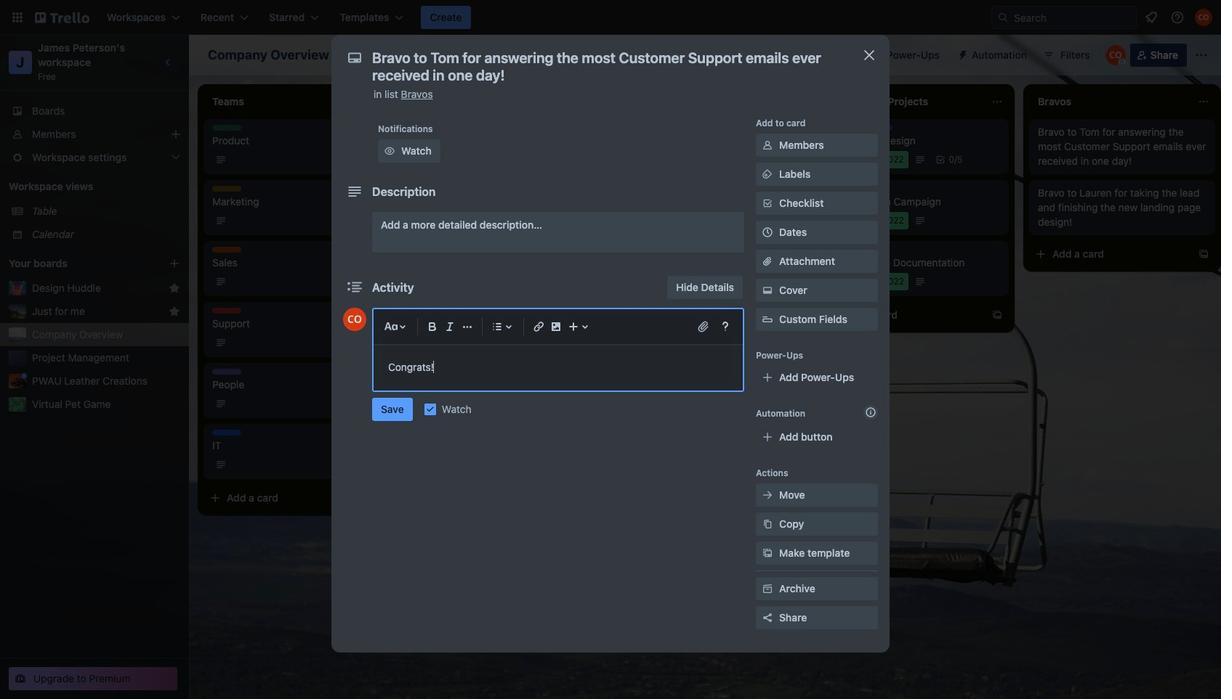 Task type: describe. For each thing, give the bounding box(es) containing it.
search image
[[997, 12, 1009, 23]]

2 sm image from the top
[[760, 283, 775, 298]]

primary element
[[0, 0, 1221, 35]]

color: orange, title: "sales" element
[[212, 247, 241, 253]]

close dialog image
[[861, 47, 878, 64]]

5 sm image from the top
[[760, 547, 775, 561]]

2 color: green, title: "product" element from the left
[[832, 125, 861, 131]]

1 horizontal spatial christina overa (christinaovera) image
[[1105, 45, 1126, 65]]

open help dialog image
[[717, 318, 734, 336]]

lists image
[[488, 318, 506, 336]]

3 sm image from the top
[[760, 488, 775, 503]]

text styles image
[[382, 318, 400, 336]]

christina overa (christinaovera) image inside primary element
[[1195, 9, 1212, 26]]

add board image
[[169, 258, 180, 270]]

image image
[[547, 318, 565, 336]]

show menu image
[[1194, 48, 1209, 63]]

2 starred icon image from the top
[[169, 306, 180, 318]]

1 color: green, title: "product" element from the left
[[212, 125, 241, 131]]

open information menu image
[[1170, 10, 1185, 25]]

italic ⌘i image
[[441, 318, 459, 336]]

1 horizontal spatial create from template… image
[[991, 310, 1003, 321]]

star or unstar board image
[[345, 49, 357, 61]]

6 sm image from the top
[[760, 582, 775, 597]]

attach and insert link image
[[696, 320, 711, 334]]



Task type: vqa. For each thing, say whether or not it's contained in the screenshot.
the restrictions
no



Task type: locate. For each thing, give the bounding box(es) containing it.
1 horizontal spatial color: blue, title: "it" element
[[864, 125, 893, 131]]

color: red, title: "support" element
[[832, 247, 861, 253], [212, 308, 241, 314]]

0 horizontal spatial create from template… image
[[785, 310, 797, 321]]

0 vertical spatial starred icon image
[[169, 283, 180, 294]]

christina overa (christinaovera) image left text styles icon
[[343, 308, 366, 331]]

color: blue, title: "it" element
[[864, 125, 893, 131], [212, 430, 241, 436]]

2 horizontal spatial create from template… image
[[1198, 249, 1209, 260]]

bold ⌘b image
[[424, 318, 441, 336]]

None checkbox
[[832, 151, 908, 169], [832, 212, 908, 230], [832, 273, 909, 291], [832, 151, 908, 169], [832, 212, 908, 230], [832, 273, 909, 291]]

2 vertical spatial christina overa (christinaovera) image
[[343, 308, 366, 331]]

0 vertical spatial sm image
[[382, 144, 397, 158]]

1 starred icon image from the top
[[169, 283, 180, 294]]

color: yellow, title: "marketing" element
[[419, 125, 448, 131], [212, 186, 241, 192], [832, 186, 861, 192], [625, 247, 654, 253]]

color: green, title: "product" element
[[212, 125, 241, 131], [832, 125, 861, 131]]

more formatting image
[[459, 318, 476, 336]]

1 vertical spatial color: red, title: "support" element
[[212, 308, 241, 314]]

1 vertical spatial starred icon image
[[169, 306, 180, 318]]

sm image
[[382, 144, 397, 158], [760, 167, 775, 182]]

Board name text field
[[201, 44, 336, 67]]

create from template… image
[[579, 339, 590, 350]]

link ⌘k image
[[530, 318, 547, 336]]

Main content area, start typing to enter text. text field
[[388, 359, 728, 377]]

1 vertical spatial sm image
[[760, 167, 775, 182]]

0 notifications image
[[1143, 9, 1160, 26]]

1 horizontal spatial color: red, title: "support" element
[[832, 247, 861, 253]]

1 horizontal spatial color: green, title: "product" element
[[832, 125, 861, 131]]

0 vertical spatial christina overa (christinaovera) image
[[1195, 9, 1212, 26]]

starred icon image
[[169, 283, 180, 294], [169, 306, 180, 318]]

4 sm image from the top
[[760, 518, 775, 532]]

christina overa (christinaovera) image down search field
[[1105, 45, 1126, 65]]

1 vertical spatial color: blue, title: "it" element
[[212, 430, 241, 436]]

0 horizontal spatial color: green, title: "product" element
[[212, 125, 241, 131]]

editor toolbar
[[379, 315, 737, 339]]

0 horizontal spatial christina overa (christinaovera) image
[[343, 308, 366, 331]]

text formatting group
[[424, 318, 476, 336]]

sm image
[[760, 138, 775, 153], [760, 283, 775, 298], [760, 488, 775, 503], [760, 518, 775, 532], [760, 547, 775, 561], [760, 582, 775, 597]]

2 horizontal spatial christina overa (christinaovera) image
[[1195, 9, 1212, 26]]

0 horizontal spatial color: blue, title: "it" element
[[212, 430, 241, 436]]

1 vertical spatial christina overa (christinaovera) image
[[1105, 45, 1126, 65]]

0 horizontal spatial color: red, title: "support" element
[[212, 308, 241, 314]]

0 horizontal spatial sm image
[[382, 144, 397, 158]]

christina overa (christinaovera) image right open information menu icon on the top of page
[[1195, 9, 1212, 26]]

1 horizontal spatial sm image
[[760, 167, 775, 182]]

your boards with 6 items element
[[9, 255, 147, 273]]

None checkbox
[[625, 212, 700, 230], [625, 273, 702, 291], [625, 212, 700, 230], [625, 273, 702, 291]]

0 vertical spatial color: blue, title: "it" element
[[864, 125, 893, 131]]

1 sm image from the top
[[760, 138, 775, 153]]

None text field
[[365, 45, 845, 89]]

0 vertical spatial color: red, title: "support" element
[[832, 247, 861, 253]]

create from template… image
[[1198, 249, 1209, 260], [785, 310, 797, 321], [991, 310, 1003, 321]]

color: purple, title: "people" element
[[212, 369, 241, 375]]

Search field
[[1009, 7, 1136, 28]]

customize views image
[[559, 48, 574, 63]]

christina overa (christinaovera) image
[[1195, 9, 1212, 26], [1105, 45, 1126, 65], [343, 308, 366, 331]]

workspace navigation collapse icon image
[[158, 52, 179, 73]]



